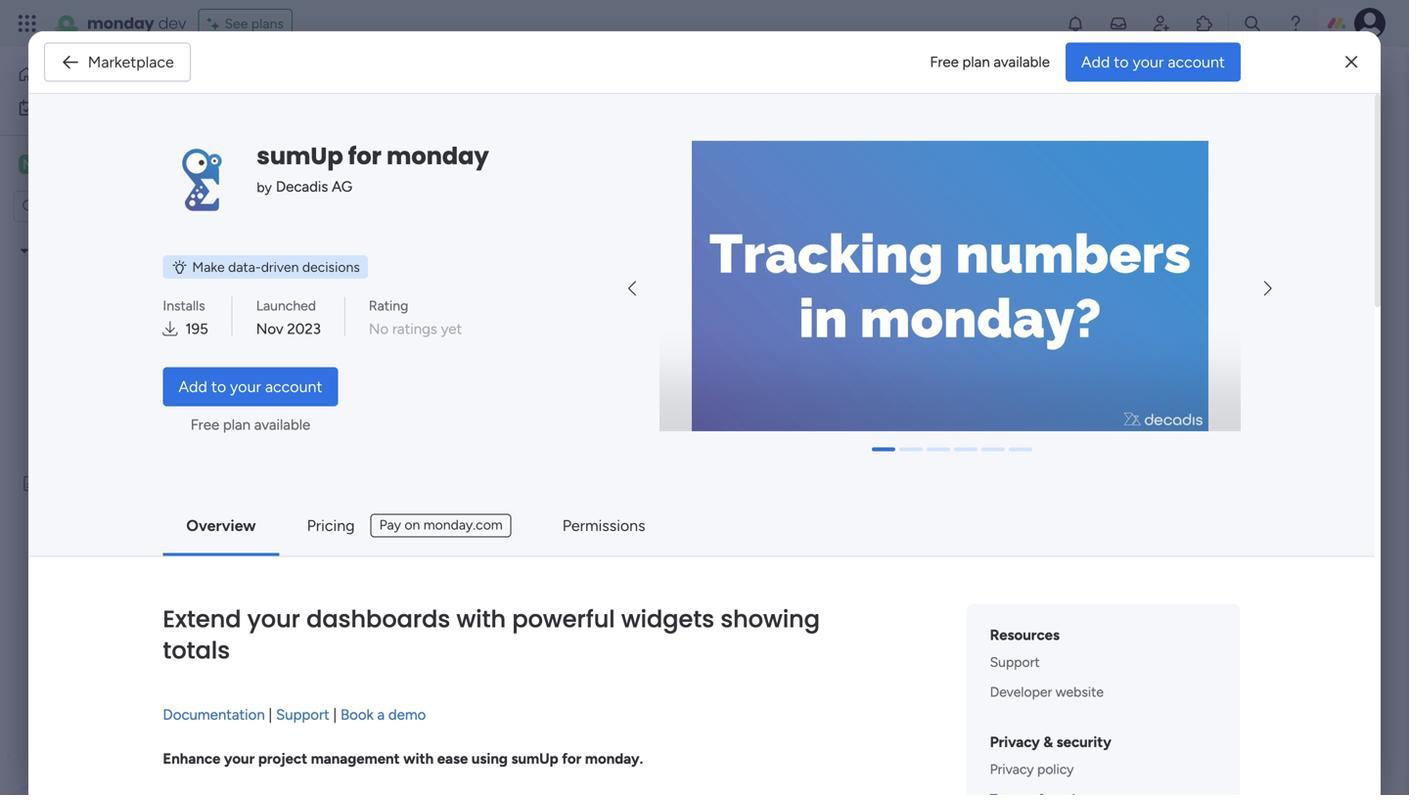 Task type: describe. For each thing, give the bounding box(es) containing it.
1 horizontal spatial for
[[562, 751, 582, 768]]

v2 download image
[[163, 318, 178, 340]]

pay on monday.com
[[379, 517, 503, 533]]

monday.
[[585, 751, 643, 768]]

your inside the extend your dashboards with powerful widgets showing totals
[[247, 603, 300, 636]]

no
[[369, 320, 389, 338]]

monday inside "sumup for monday by decadis ag"
[[387, 140, 489, 173]]

marketplace arrow right image
[[1265, 281, 1272, 297]]

&
[[1044, 734, 1053, 752]]

it
[[1088, 246, 1103, 276]]

select product image
[[18, 14, 37, 33]]

by
[[257, 179, 272, 196]]

extend
[[163, 603, 241, 636]]

0 vertical spatial account
[[1168, 53, 1226, 71]]

totals
[[163, 635, 230, 668]]

widgets
[[622, 603, 715, 636]]

maria williams image
[[1355, 8, 1386, 39]]

notifications image
[[1066, 14, 1086, 33]]

1 vertical spatial add to your account button
[[163, 367, 338, 407]]

0 horizontal spatial to
[[211, 378, 226, 396]]

your left the project
[[224, 751, 255, 768]]

project
[[258, 751, 308, 768]]

0 horizontal spatial free plan available
[[191, 416, 311, 434]]

1 vertical spatial lottie animation element
[[0, 598, 250, 796]]

ease
[[437, 751, 468, 768]]

0 vertical spatial add to your account
[[1082, 53, 1226, 71]]

0 vertical spatial available
[[994, 53, 1050, 71]]

see
[[225, 15, 248, 32]]

support inside resources support
[[990, 654, 1040, 671]]

sumup for monday by decadis ag
[[257, 140, 489, 196]]

overview
[[186, 517, 256, 535]]

workspace image
[[19, 154, 38, 175]]

inbox image
[[1109, 14, 1129, 33]]

security
[[1057, 734, 1112, 752]]

ratings
[[392, 320, 437, 338]]

invite members image
[[1152, 14, 1172, 33]]

data-
[[228, 259, 261, 275]]

1 | from the left
[[269, 707, 272, 724]]

nov
[[256, 320, 284, 338]]

book a demo link
[[341, 707, 426, 724]]

0 vertical spatial plan
[[963, 53, 990, 71]]

m button
[[14, 148, 195, 181]]

lottie animation image
[[0, 598, 250, 796]]

access
[[1007, 246, 1082, 276]]

make
[[192, 259, 225, 275]]

documentation | support | book a demo
[[163, 707, 426, 724]]

showing
[[721, 603, 820, 636]]

see plans
[[225, 15, 284, 32]]

0 horizontal spatial add to your account
[[179, 378, 323, 396]]

1 vertical spatial account
[[265, 378, 323, 396]]

app logo image
[[163, 141, 241, 219]]

decisions
[[302, 259, 360, 275]]

members
[[853, 246, 956, 276]]

ag
[[332, 178, 353, 196]]

m
[[23, 156, 34, 173]]



Task type: vqa. For each thing, say whether or not it's contained in the screenshot.
Monday.Com Community
no



Task type: locate. For each thing, give the bounding box(es) containing it.
0 vertical spatial privacy
[[990, 734, 1040, 752]]

extend your dashboards with powerful widgets showing totals
[[163, 603, 820, 668]]

0 horizontal spatial lottie animation element
[[0, 598, 250, 796]]

0 horizontal spatial support
[[276, 707, 330, 724]]

developer
[[990, 684, 1053, 701]]

1 horizontal spatial add to your account button
[[1066, 43, 1241, 82]]

0 horizontal spatial sumup
[[257, 140, 343, 173]]

sumup inside "sumup for monday by decadis ag"
[[257, 140, 343, 173]]

home option
[[12, 59, 210, 90]]

permissions
[[563, 517, 646, 535]]

private.
[[709, 246, 790, 276]]

1 vertical spatial add to your account
[[179, 378, 323, 396]]

1 horizontal spatial with
[[457, 603, 506, 636]]

make data-driven decisions
[[192, 259, 360, 275]]

1 vertical spatial add
[[179, 378, 207, 396]]

launched nov 2023
[[256, 297, 321, 338]]

is
[[686, 246, 703, 276]]

rating no ratings yet
[[369, 297, 462, 338]]

0 vertical spatial sumup
[[257, 140, 343, 173]]

for
[[348, 140, 382, 173], [562, 751, 582, 768]]

your right extend
[[247, 603, 300, 636]]

add down notifications icon
[[1082, 53, 1111, 71]]

1 horizontal spatial to
[[1114, 53, 1129, 71]]

0 vertical spatial lottie animation element
[[566, 279, 1015, 475]]

1 horizontal spatial account
[[1168, 53, 1226, 71]]

2 | from the left
[[333, 707, 337, 724]]

for up ag
[[348, 140, 382, 173]]

add to your account
[[1082, 53, 1226, 71], [179, 378, 323, 396]]

0 vertical spatial support
[[990, 654, 1040, 671]]

privacy left &
[[990, 734, 1040, 752]]

overview button
[[171, 507, 272, 546]]

apps image
[[1195, 14, 1215, 33]]

1 vertical spatial privacy
[[990, 762, 1034, 778]]

documentation
[[163, 707, 265, 724]]

monday dev
[[87, 12, 186, 34]]

board
[[616, 246, 680, 276]]

search everything image
[[1243, 14, 1263, 33]]

monday.com
[[424, 517, 503, 533]]

1 horizontal spatial free plan available
[[930, 53, 1050, 71]]

0 horizontal spatial for
[[348, 140, 382, 173]]

free plan available
[[930, 53, 1050, 71], [191, 416, 311, 434]]

demo
[[389, 707, 426, 724]]

0 horizontal spatial add to your account button
[[163, 367, 338, 407]]

home
[[43, 66, 80, 83]]

add down 195
[[179, 378, 207, 396]]

1 horizontal spatial available
[[994, 53, 1050, 71]]

privacy left the policy
[[990, 762, 1034, 778]]

marketplace button
[[44, 43, 191, 82]]

permissions button
[[547, 507, 661, 546]]

1 horizontal spatial add
[[1082, 53, 1111, 71]]

on
[[405, 517, 420, 533]]

with inside the extend your dashboards with powerful widgets showing totals
[[457, 603, 506, 636]]

free
[[930, 53, 959, 71], [191, 416, 219, 434]]

home link
[[12, 59, 210, 90]]

option
[[0, 233, 250, 237]]

1 horizontal spatial |
[[333, 707, 337, 724]]

0 vertical spatial add
[[1082, 53, 1111, 71]]

plan
[[963, 53, 990, 71], [223, 416, 251, 434]]

1 horizontal spatial support
[[990, 654, 1040, 671]]

account
[[1168, 53, 1226, 71], [265, 378, 323, 396]]

a
[[377, 707, 385, 724]]

sumup right 'using'
[[511, 751, 559, 768]]

| left book
[[333, 707, 337, 724]]

marketplace
[[88, 53, 174, 71]]

list box
[[0, 231, 250, 765]]

add to your account button
[[1066, 43, 1241, 82], [163, 367, 338, 407]]

add to your account button down invite members 'icon'
[[1066, 43, 1241, 82]]

0 vertical spatial free plan available
[[930, 53, 1050, 71]]

developer website
[[990, 684, 1104, 701]]

sumup up decadis
[[257, 140, 343, 173]]

with
[[457, 603, 506, 636], [403, 751, 434, 768]]

2023
[[287, 320, 321, 338]]

dashboards
[[307, 603, 451, 636]]

0 vertical spatial free
[[930, 53, 959, 71]]

0 horizontal spatial with
[[403, 751, 434, 768]]

pay
[[379, 517, 401, 533]]

1 vertical spatial for
[[562, 751, 582, 768]]

1 horizontal spatial lottie animation element
[[566, 279, 1015, 475]]

0 horizontal spatial available
[[254, 416, 311, 434]]

1 vertical spatial plan
[[223, 416, 251, 434]]

marketplace arrow left image
[[629, 281, 636, 297]]

launched
[[256, 297, 316, 314]]

documentation link
[[163, 707, 265, 724]]

available
[[994, 53, 1050, 71], [254, 416, 311, 434]]

2 privacy from the top
[[990, 762, 1034, 778]]

to
[[1114, 53, 1129, 71], [211, 378, 226, 396]]

rating
[[369, 297, 409, 314]]

pricing
[[307, 517, 355, 535]]

0 vertical spatial with
[[457, 603, 506, 636]]

enhance
[[163, 751, 221, 768]]

with left powerful
[[457, 603, 506, 636]]

add for the bottom add to your account button
[[179, 378, 207, 396]]

for left the 'monday.'
[[562, 751, 582, 768]]

your
[[1133, 53, 1164, 71], [230, 378, 261, 396], [247, 603, 300, 636], [224, 751, 255, 768]]

| left support link
[[269, 707, 272, 724]]

yet
[[441, 320, 462, 338]]

0 horizontal spatial monday
[[87, 12, 154, 34]]

1 vertical spatial free plan available
[[191, 416, 311, 434]]

support link
[[276, 707, 330, 724]]

help image
[[1286, 14, 1306, 33]]

add to your account down 'nov'
[[179, 378, 323, 396]]

this board is private. only members can access it
[[566, 246, 1103, 276]]

decadis
[[276, 178, 328, 196]]

dapulse x slim image
[[1346, 50, 1358, 74]]

public board image
[[21, 475, 39, 493]]

driven
[[261, 259, 299, 275]]

0 horizontal spatial |
[[269, 707, 272, 724]]

1 horizontal spatial plan
[[963, 53, 990, 71]]

1 vertical spatial sumup
[[511, 751, 559, 768]]

1 horizontal spatial sumup
[[511, 751, 559, 768]]

1 horizontal spatial add to your account
[[1082, 53, 1226, 71]]

account down apps icon
[[1168, 53, 1226, 71]]

with left ease
[[403, 751, 434, 768]]

resources
[[990, 627, 1060, 645]]

1 vertical spatial support
[[276, 707, 330, 724]]

privacy & security privacy policy
[[990, 734, 1112, 778]]

1 vertical spatial with
[[403, 751, 434, 768]]

0 horizontal spatial add
[[179, 378, 207, 396]]

powerful
[[512, 603, 615, 636]]

privacy
[[990, 734, 1040, 752], [990, 762, 1034, 778]]

1 horizontal spatial free
[[930, 53, 959, 71]]

0 vertical spatial to
[[1114, 53, 1129, 71]]

caret down image
[[21, 244, 28, 258]]

can
[[962, 246, 1001, 276]]

using
[[472, 751, 508, 768]]

1 vertical spatial monday
[[387, 140, 489, 173]]

1 vertical spatial available
[[254, 416, 311, 434]]

1 privacy from the top
[[990, 734, 1040, 752]]

resources support
[[990, 627, 1060, 671]]

book
[[341, 707, 374, 724]]

only
[[796, 246, 847, 276]]

monday
[[87, 12, 154, 34], [387, 140, 489, 173]]

management
[[311, 751, 400, 768]]

this
[[566, 246, 610, 276]]

policy
[[1038, 762, 1074, 778]]

for inside "sumup for monday by decadis ag"
[[348, 140, 382, 173]]

add for top add to your account button
[[1082, 53, 1111, 71]]

lottie animation element
[[566, 279, 1015, 475], [0, 598, 250, 796]]

sumup
[[257, 140, 343, 173], [511, 751, 559, 768]]

1 vertical spatial free
[[191, 416, 219, 434]]

make data-driven decisions element
[[163, 255, 368, 279]]

1 horizontal spatial monday
[[387, 140, 489, 173]]

support
[[990, 654, 1040, 671], [276, 707, 330, 724]]

|
[[269, 707, 272, 724], [333, 707, 337, 724]]

enhance your project management with ease using sumup for monday.
[[163, 751, 643, 768]]

add to your account button down 'nov'
[[163, 367, 338, 407]]

dev
[[158, 12, 186, 34]]

add to your account down invite members 'icon'
[[1082, 53, 1226, 71]]

0 horizontal spatial free
[[191, 416, 219, 434]]

0 vertical spatial for
[[348, 140, 382, 173]]

0 horizontal spatial account
[[265, 378, 323, 396]]

your down invite members 'icon'
[[1133, 53, 1164, 71]]

0 vertical spatial add to your account button
[[1066, 43, 1241, 82]]

website
[[1056, 684, 1104, 701]]

account down 2023
[[265, 378, 323, 396]]

plans
[[251, 15, 284, 32]]

support up the project
[[276, 707, 330, 724]]

add
[[1082, 53, 1111, 71], [179, 378, 207, 396]]

0 horizontal spatial plan
[[223, 416, 251, 434]]

see plans button
[[198, 9, 293, 38]]

installs
[[163, 297, 205, 314]]

195
[[185, 320, 208, 338]]

your down 'nov'
[[230, 378, 261, 396]]

1 vertical spatial to
[[211, 378, 226, 396]]

support down resources
[[990, 654, 1040, 671]]

0 vertical spatial monday
[[87, 12, 154, 34]]



